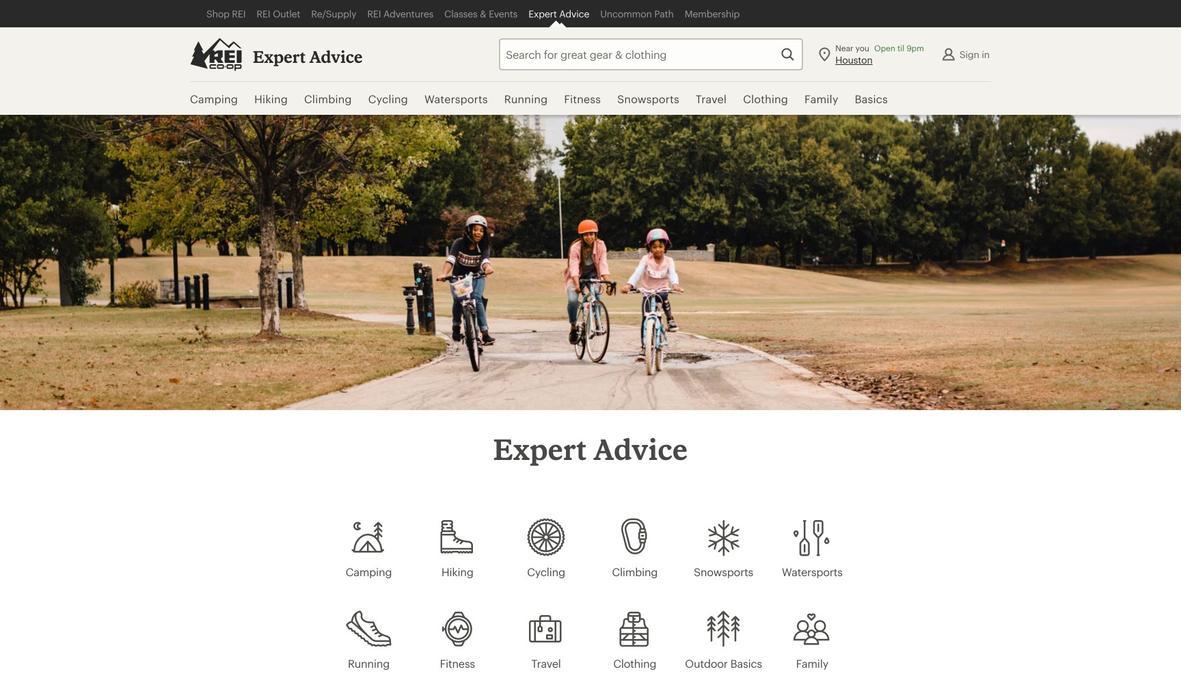Task type: locate. For each thing, give the bounding box(es) containing it.
banner
[[0, 0, 1182, 116]]

None field
[[499, 39, 803, 70]]

rei co-op, go to rei.com home page image
[[190, 38, 242, 71]]

Search for great gear & clothing text field
[[499, 39, 803, 70]]

None search field
[[475, 39, 803, 70]]



Task type: describe. For each thing, give the bounding box(es) containing it.
search image
[[780, 46, 796, 63]]

a family riding bikes on a path in a park image
[[0, 115, 1182, 410]]



Task type: vqa. For each thing, say whether or not it's contained in the screenshot.
live chat image
no



